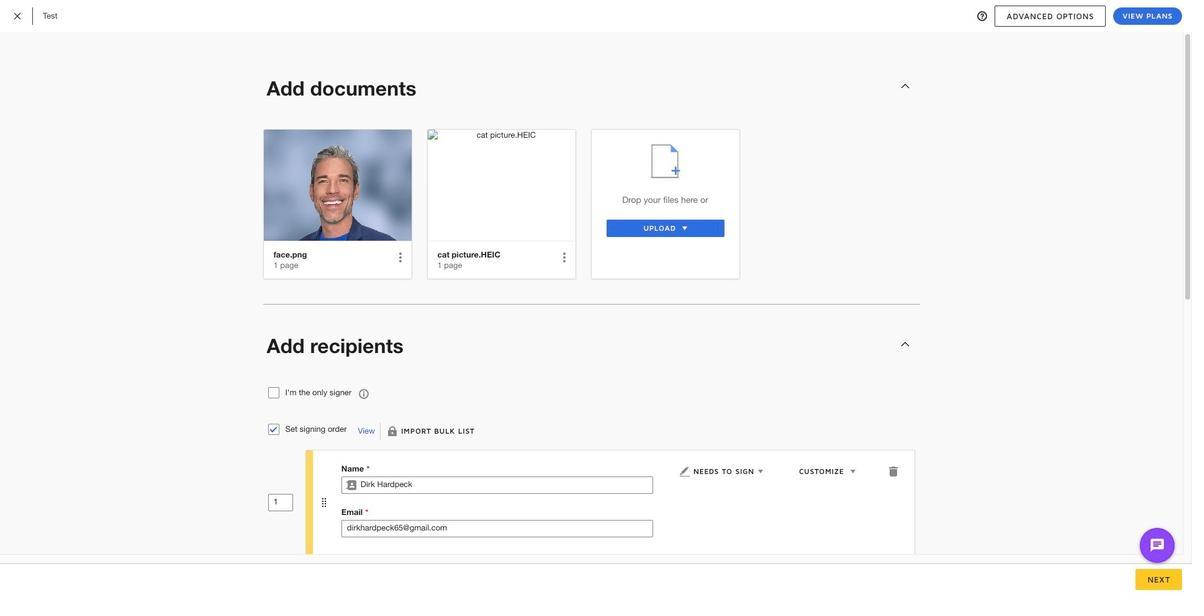 Task type: locate. For each thing, give the bounding box(es) containing it.
None number field
[[269, 495, 292, 511]]

0 horizontal spatial region
[[263, 122, 419, 279]]

1 region from the left
[[263, 122, 419, 279]]

1 horizontal spatial region
[[427, 122, 583, 279]]

region
[[263, 122, 419, 279], [427, 122, 583, 279]]

None text field
[[342, 521, 652, 537]]

face.png image
[[264, 130, 411, 241]]

None text field
[[361, 477, 652, 493]]



Task type: vqa. For each thing, say whether or not it's contained in the screenshot.
second region from the right
yes



Task type: describe. For each thing, give the bounding box(es) containing it.
2 region from the left
[[427, 122, 583, 279]]

cat picture.heic image
[[428, 130, 575, 241]]



